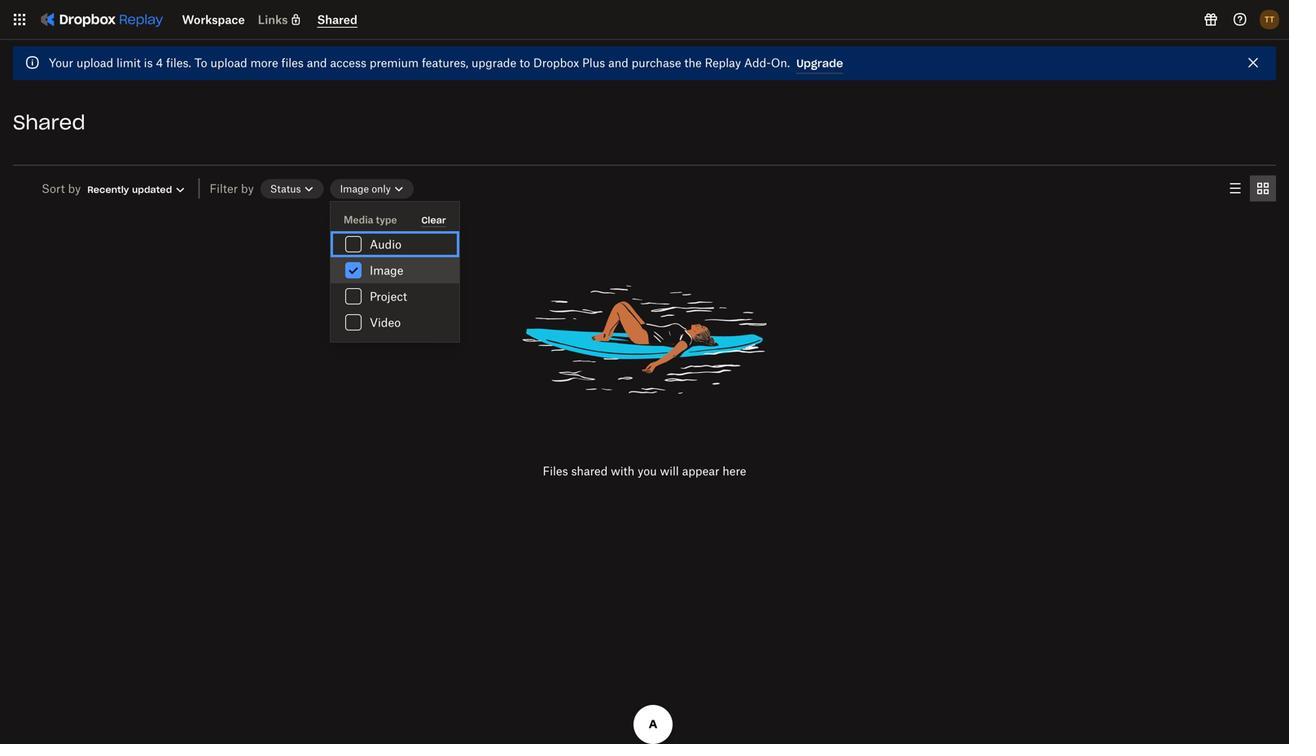 Task type: locate. For each thing, give the bounding box(es) containing it.
image down audio
[[370, 263, 403, 277]]

1 and from the left
[[307, 56, 327, 70]]

workspace
[[182, 13, 245, 26]]

your upload limit is 4 files. to upload more files and access premium features, upgrade to dropbox plus and purchase the replay add-on. alert
[[13, 46, 1276, 80]]

2 and from the left
[[608, 56, 629, 70]]

premium
[[370, 56, 419, 70]]

2 by from the left
[[241, 182, 254, 195]]

your
[[49, 56, 73, 70]]

1 horizontal spatial and
[[608, 56, 629, 70]]

upload right to
[[210, 56, 247, 70]]

shared link
[[317, 12, 357, 28], [317, 13, 357, 26]]

0 horizontal spatial upload
[[76, 56, 113, 70]]

1 vertical spatial image
[[370, 263, 403, 277]]

upload left limit on the top
[[76, 56, 113, 70]]

1 by from the left
[[68, 182, 81, 195]]

on.
[[771, 56, 790, 70]]

tab list
[[1222, 176, 1276, 202]]

clear
[[422, 215, 446, 226]]

0 horizontal spatial shared
[[13, 110, 85, 135]]

and right plus
[[608, 56, 629, 70]]

image only
[[340, 183, 391, 195]]

project checkbox item
[[331, 283, 459, 309]]

here
[[723, 464, 746, 478]]

you
[[638, 464, 657, 478]]

2 upload from the left
[[210, 56, 247, 70]]

media type
[[344, 214, 397, 226]]

add-
[[744, 56, 771, 70]]

by right filter
[[241, 182, 254, 195]]

image for image only
[[340, 183, 369, 195]]

audio
[[370, 237, 402, 251]]

type
[[376, 214, 397, 226]]

will
[[660, 464, 679, 478]]

audio checkbox item
[[331, 231, 459, 257]]

video
[[370, 316, 401, 329]]

image inside popup button
[[340, 183, 369, 195]]

1 horizontal spatial image
[[370, 263, 403, 277]]

0 vertical spatial shared
[[317, 13, 357, 26]]

0 horizontal spatial by
[[68, 182, 81, 195]]

limit
[[116, 56, 141, 70]]

files
[[543, 464, 568, 478]]

files shared with you will appear here
[[543, 464, 746, 478]]

1 vertical spatial shared
[[13, 110, 85, 135]]

tile view image
[[1253, 179, 1273, 198]]

and right files
[[307, 56, 327, 70]]

upload
[[76, 56, 113, 70], [210, 56, 247, 70]]

purchase
[[632, 56, 681, 70]]

media
[[344, 214, 373, 226]]

image left only
[[340, 183, 369, 195]]

0 vertical spatial image
[[340, 183, 369, 195]]

upgrade
[[472, 56, 516, 70]]

workspace link
[[182, 12, 245, 27], [182, 13, 245, 26]]

shared down "your"
[[13, 110, 85, 135]]

1 horizontal spatial upload
[[210, 56, 247, 70]]

files.
[[166, 56, 191, 70]]

by right the sort
[[68, 182, 81, 195]]

links
[[258, 13, 288, 26]]

menu
[[331, 202, 459, 342]]

shared
[[317, 13, 357, 26], [13, 110, 85, 135]]

by
[[68, 182, 81, 195], [241, 182, 254, 195]]

shared up the access
[[317, 13, 357, 26]]

1 horizontal spatial by
[[241, 182, 254, 195]]

image inside checkbox item
[[370, 263, 403, 277]]

image checkbox item
[[331, 257, 459, 283]]

0 horizontal spatial image
[[340, 183, 369, 195]]

and
[[307, 56, 327, 70], [608, 56, 629, 70]]

clear button
[[422, 214, 446, 227]]

image
[[340, 183, 369, 195], [370, 263, 403, 277]]

access
[[330, 56, 367, 70]]

filter by
[[210, 182, 254, 195]]

project
[[370, 290, 407, 303]]

0 horizontal spatial and
[[307, 56, 327, 70]]



Task type: vqa. For each thing, say whether or not it's contained in the screenshot.
Approved checkbox item
no



Task type: describe. For each thing, give the bounding box(es) containing it.
your upload limit is 4 files. to upload more files and access premium features, upgrade to dropbox plus and purchase the replay add-on.
[[49, 56, 790, 70]]

1 upload from the left
[[76, 56, 113, 70]]

menu containing audio
[[331, 202, 459, 342]]

by for filter by
[[241, 182, 254, 195]]

with
[[611, 464, 635, 478]]

features,
[[422, 56, 468, 70]]

by for sort by
[[68, 182, 81, 195]]

plus
[[582, 56, 605, 70]]

sort by
[[42, 182, 81, 195]]

1 horizontal spatial shared
[[317, 13, 357, 26]]

the
[[684, 56, 702, 70]]

video checkbox item
[[331, 309, 459, 336]]

image for image
[[370, 263, 403, 277]]

shared
[[571, 464, 608, 478]]

appear
[[682, 464, 720, 478]]

replay
[[705, 56, 741, 70]]

only
[[372, 183, 391, 195]]

image only button
[[330, 179, 414, 199]]

more
[[250, 56, 278, 70]]

sort
[[42, 182, 65, 195]]

to
[[520, 56, 530, 70]]

is
[[144, 56, 153, 70]]

filter
[[210, 182, 238, 195]]

dropbox
[[533, 56, 579, 70]]

files
[[281, 56, 304, 70]]

list view image
[[1226, 179, 1245, 198]]

4
[[156, 56, 163, 70]]

to
[[194, 56, 207, 70]]

replay logo - go to homepage image
[[33, 7, 169, 33]]



